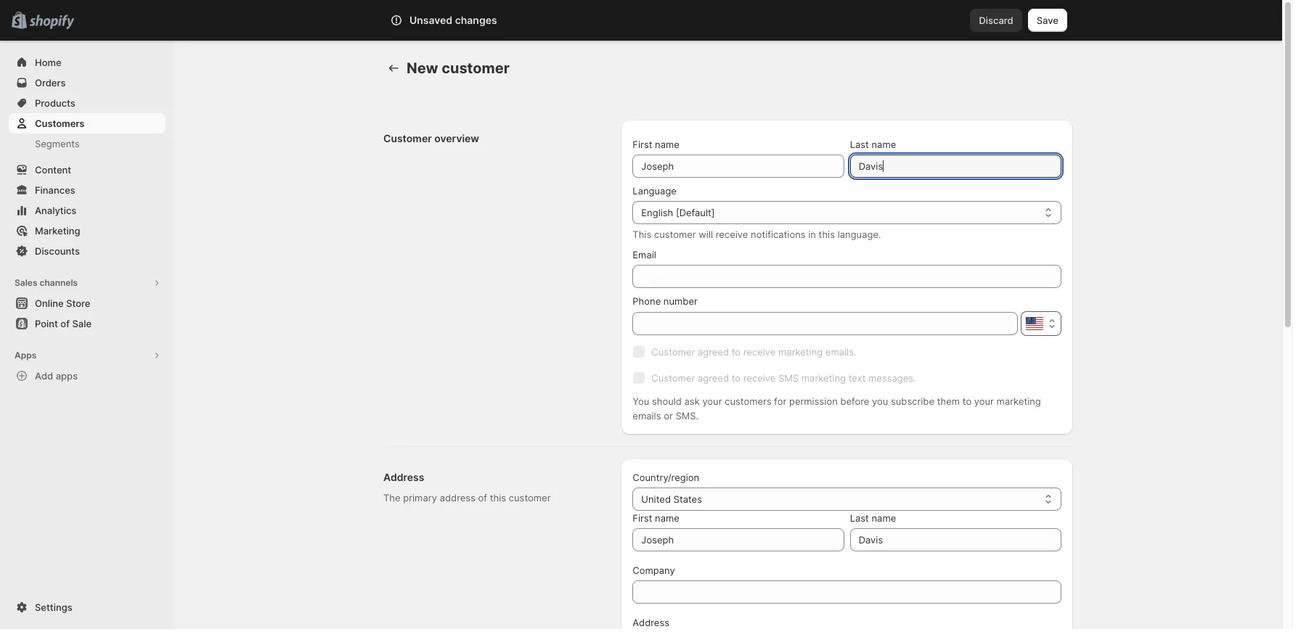 Task type: locate. For each thing, give the bounding box(es) containing it.
of left 'sale' at the left bottom of page
[[61, 318, 70, 330]]

email
[[633, 249, 656, 261]]

your right them on the bottom of page
[[974, 396, 994, 407]]

first up 'language'
[[633, 139, 652, 150]]

you should ask your customers for permission before you subscribe them to your marketing emails or sms.
[[633, 396, 1041, 422]]

this right in in the top of the page
[[819, 229, 835, 240]]

0 vertical spatial last
[[850, 139, 869, 150]]

apps
[[56, 370, 78, 382]]

First name text field
[[633, 155, 844, 178]]

0 horizontal spatial your
[[703, 396, 722, 407]]

0 vertical spatial receive
[[716, 229, 748, 240]]

analytics link
[[9, 200, 166, 221]]

receive for sms
[[743, 373, 776, 384]]

0 horizontal spatial this
[[490, 492, 506, 504]]

discounts link
[[9, 241, 166, 261]]

overview
[[434, 132, 479, 145]]

0 vertical spatial customer
[[442, 60, 510, 77]]

agreed for customer agreed to receive marketing emails.
[[698, 346, 729, 358]]

Email email field
[[633, 265, 1062, 288]]

notifications
[[751, 229, 806, 240]]

1 vertical spatial receive
[[743, 346, 776, 358]]

customer right address
[[509, 492, 551, 504]]

marketing inside you should ask your customers for permission before you subscribe them to your marketing emails or sms.
[[997, 396, 1041, 407]]

1 vertical spatial address
[[633, 617, 670, 629]]

2 vertical spatial to
[[963, 396, 972, 407]]

1 vertical spatial first name
[[633, 513, 680, 524]]

Last name text field
[[850, 155, 1062, 178]]

sms.
[[676, 410, 699, 422]]

1 first name from the top
[[633, 139, 680, 150]]

marketing
[[778, 346, 823, 358], [802, 373, 846, 384], [997, 396, 1041, 407]]

1 vertical spatial customer
[[652, 346, 695, 358]]

last for language
[[850, 139, 869, 150]]

english [default]
[[641, 207, 715, 219]]

first down the united
[[633, 513, 652, 524]]

2 last from the top
[[850, 513, 869, 524]]

agreed
[[698, 346, 729, 358], [698, 373, 729, 384]]

2 your from the left
[[974, 396, 994, 407]]

1 horizontal spatial of
[[478, 492, 487, 504]]

online store link
[[9, 293, 166, 314]]

1 vertical spatial last name
[[850, 513, 896, 524]]

0 vertical spatial to
[[732, 346, 741, 358]]

0 vertical spatial last name
[[850, 139, 896, 150]]

changes
[[455, 14, 497, 26]]

finances link
[[9, 180, 166, 200]]

receive right will
[[716, 229, 748, 240]]

1 horizontal spatial this
[[819, 229, 835, 240]]

company
[[633, 565, 675, 577]]

1 horizontal spatial address
[[633, 617, 670, 629]]

sales channels
[[15, 277, 78, 288]]

[default]
[[676, 207, 715, 219]]

of inside point of sale link
[[61, 318, 70, 330]]

sms
[[778, 373, 799, 384]]

2 first from the top
[[633, 513, 652, 524]]

save
[[1037, 15, 1059, 26]]

marketing up sms
[[778, 346, 823, 358]]

customer down search
[[442, 60, 510, 77]]

name
[[655, 139, 680, 150], [872, 139, 896, 150], [655, 513, 680, 524], [872, 513, 896, 524]]

emails.
[[826, 346, 857, 358]]

apps button
[[9, 346, 166, 366]]

1 vertical spatial marketing
[[802, 373, 846, 384]]

channels
[[40, 277, 78, 288]]

1 vertical spatial first
[[633, 513, 652, 524]]

point
[[35, 318, 58, 330]]

phone number
[[633, 296, 698, 307]]

2 vertical spatial receive
[[743, 373, 776, 384]]

0 vertical spatial this
[[819, 229, 835, 240]]

address down company
[[633, 617, 670, 629]]

new customer
[[407, 60, 510, 77]]

first name
[[633, 139, 680, 150], [633, 513, 680, 524]]

1 vertical spatial last
[[850, 513, 869, 524]]

last name
[[850, 139, 896, 150], [850, 513, 896, 524]]

2 last name from the top
[[850, 513, 896, 524]]

1 vertical spatial to
[[732, 373, 741, 384]]

first name for language
[[633, 139, 680, 150]]

customer overview
[[383, 132, 479, 145]]

to inside you should ask your customers for permission before you subscribe them to your marketing emails or sms.
[[963, 396, 972, 407]]

1 last name from the top
[[850, 139, 896, 150]]

first
[[633, 139, 652, 150], [633, 513, 652, 524]]

first name up 'language'
[[633, 139, 680, 150]]

this right address
[[490, 492, 506, 504]]

first name down the united
[[633, 513, 680, 524]]

last
[[850, 139, 869, 150], [850, 513, 869, 524]]

your
[[703, 396, 722, 407], [974, 396, 994, 407]]

primary
[[403, 492, 437, 504]]

before
[[841, 396, 870, 407]]

sale
[[72, 318, 92, 330]]

name for first name text field
[[655, 139, 680, 150]]

0 vertical spatial first name
[[633, 139, 680, 150]]

store
[[66, 298, 90, 309]]

add apps
[[35, 370, 78, 382]]

segments link
[[9, 134, 166, 154]]

receive
[[716, 229, 748, 240], [743, 346, 776, 358], [743, 373, 776, 384]]

0 horizontal spatial of
[[61, 318, 70, 330]]

your right "ask"
[[703, 396, 722, 407]]

this
[[819, 229, 835, 240], [490, 492, 506, 504]]

products link
[[9, 93, 166, 113]]

2 agreed from the top
[[698, 373, 729, 384]]

customer down english [default] on the top
[[654, 229, 696, 240]]

point of sale link
[[9, 314, 166, 334]]

customer for customer overview
[[383, 132, 432, 145]]

unsaved
[[410, 14, 453, 26]]

marketing right them on the bottom of page
[[997, 396, 1041, 407]]

address
[[383, 471, 424, 484], [633, 617, 670, 629]]

online store
[[35, 298, 90, 309]]

sales
[[15, 277, 37, 288]]

products
[[35, 97, 75, 109]]

receive up customers
[[743, 373, 776, 384]]

1 horizontal spatial your
[[974, 396, 994, 407]]

First name text field
[[633, 529, 844, 552]]

customer
[[442, 60, 510, 77], [654, 229, 696, 240], [509, 492, 551, 504]]

2 first name from the top
[[633, 513, 680, 524]]

emails
[[633, 410, 661, 422]]

0 vertical spatial of
[[61, 318, 70, 330]]

marketing
[[35, 225, 80, 237]]

0 vertical spatial first
[[633, 139, 652, 150]]

to for marketing
[[732, 346, 741, 358]]

discard
[[979, 15, 1014, 26]]

0 vertical spatial customer
[[383, 132, 432, 145]]

1 vertical spatial customer
[[654, 229, 696, 240]]

1 first from the top
[[633, 139, 652, 150]]

first for company
[[633, 513, 652, 524]]

add apps button
[[9, 366, 166, 386]]

receive for marketing
[[743, 346, 776, 358]]

messages.
[[869, 373, 916, 384]]

of right address
[[478, 492, 487, 504]]

0 vertical spatial address
[[383, 471, 424, 484]]

1 vertical spatial agreed
[[698, 373, 729, 384]]

this
[[633, 229, 652, 240]]

2 vertical spatial customer
[[652, 373, 695, 384]]

address up the
[[383, 471, 424, 484]]

last name for language
[[850, 139, 896, 150]]

them
[[937, 396, 960, 407]]

0 vertical spatial agreed
[[698, 346, 729, 358]]

or
[[664, 410, 673, 422]]

of
[[61, 318, 70, 330], [478, 492, 487, 504]]

1 vertical spatial of
[[478, 492, 487, 504]]

1 last from the top
[[850, 139, 869, 150]]

2 vertical spatial marketing
[[997, 396, 1041, 407]]

1 agreed from the top
[[698, 346, 729, 358]]

receive up the customer agreed to receive sms marketing text messages.
[[743, 346, 776, 358]]

customers
[[725, 396, 772, 407]]

marketing up permission
[[802, 373, 846, 384]]

to
[[732, 346, 741, 358], [732, 373, 741, 384], [963, 396, 972, 407]]

customers link
[[9, 113, 166, 134]]



Task type: vqa. For each thing, say whether or not it's contained in the screenshot.
Last Name corresponding to Company
yes



Task type: describe. For each thing, give the bounding box(es) containing it.
Company text field
[[633, 581, 1062, 604]]

united
[[641, 494, 671, 505]]

unsaved changes
[[410, 14, 497, 26]]

phone
[[633, 296, 661, 307]]

search
[[455, 15, 486, 26]]

first for language
[[633, 139, 652, 150]]

should
[[652, 396, 682, 407]]

home
[[35, 57, 61, 68]]

language
[[633, 185, 677, 197]]

text
[[849, 373, 866, 384]]

analytics
[[35, 205, 76, 216]]

customer for this
[[654, 229, 696, 240]]

customer agreed to receive sms marketing text messages.
[[652, 373, 916, 384]]

settings link
[[9, 598, 166, 618]]

online
[[35, 298, 64, 309]]

sales channels button
[[9, 273, 166, 293]]

for
[[774, 396, 787, 407]]

country/region
[[633, 472, 699, 484]]

finances
[[35, 184, 75, 196]]

save button
[[1028, 9, 1068, 32]]

you
[[872, 396, 888, 407]]

this customer will receive notifications in this language.
[[633, 229, 881, 240]]

0 horizontal spatial address
[[383, 471, 424, 484]]

shopify image
[[29, 15, 74, 30]]

subscribe
[[891, 396, 935, 407]]

online store button
[[0, 293, 174, 314]]

segments
[[35, 138, 80, 150]]

customer for new
[[442, 60, 510, 77]]

Last name text field
[[850, 529, 1062, 552]]

add
[[35, 370, 53, 382]]

1 your from the left
[[703, 396, 722, 407]]

point of sale button
[[0, 314, 174, 334]]

states
[[674, 494, 702, 505]]

the primary address of this customer
[[383, 492, 551, 504]]

united states
[[641, 494, 702, 505]]

home link
[[9, 52, 166, 73]]

last for company
[[850, 513, 869, 524]]

english
[[641, 207, 673, 219]]

name for first name text box
[[655, 513, 680, 524]]

customer for customer agreed to receive marketing emails.
[[652, 346, 695, 358]]

ask
[[684, 396, 700, 407]]

orders
[[35, 77, 66, 89]]

settings
[[35, 602, 72, 614]]

apps
[[15, 350, 37, 361]]

last name for company
[[850, 513, 896, 524]]

Phone number text field
[[633, 312, 1018, 336]]

marketing link
[[9, 221, 166, 241]]

point of sale
[[35, 318, 92, 330]]

customer for customer agreed to receive sms marketing text messages.
[[652, 373, 695, 384]]

0 vertical spatial marketing
[[778, 346, 823, 358]]

you
[[633, 396, 649, 407]]

will
[[699, 229, 713, 240]]

2 vertical spatial customer
[[509, 492, 551, 504]]

agreed for customer agreed to receive sms marketing text messages.
[[698, 373, 729, 384]]

search button
[[431, 9, 852, 32]]

name for last name text field
[[872, 513, 896, 524]]

content link
[[9, 160, 166, 180]]

address
[[440, 492, 476, 504]]

first name for company
[[633, 513, 680, 524]]

language.
[[838, 229, 881, 240]]

to for sms
[[732, 373, 741, 384]]

orders link
[[9, 73, 166, 93]]

new
[[407, 60, 438, 77]]

discounts
[[35, 245, 80, 257]]

receive for notifications
[[716, 229, 748, 240]]

customers
[[35, 118, 85, 129]]

number
[[664, 296, 698, 307]]

content
[[35, 164, 71, 176]]

in
[[808, 229, 816, 240]]

the
[[383, 492, 401, 504]]

name for last name text box at the right top
[[872, 139, 896, 150]]

united states (+1) image
[[1026, 317, 1044, 330]]

discard button
[[971, 9, 1022, 32]]

1 vertical spatial this
[[490, 492, 506, 504]]

permission
[[789, 396, 838, 407]]

customer agreed to receive marketing emails.
[[652, 346, 857, 358]]



